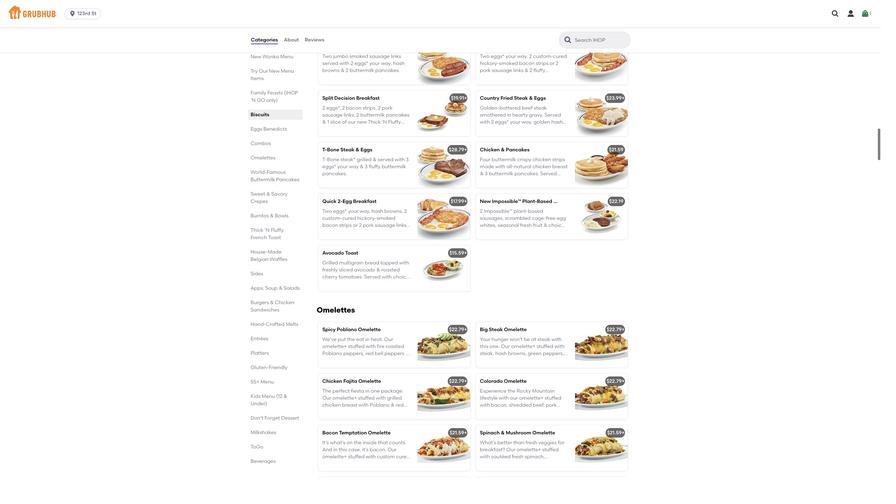 Task type: describe. For each thing, give the bounding box(es) containing it.
pork inside two eggs* your way, 2 custom-cured hickory-smoked bacon strips or 2 pork sausage links & 2 fluffy buttermilk pancakes.
[[480, 68, 491, 74]]

chicken inside 'burgers & chicken sandwiches'
[[275, 300, 294, 306]]

& inside two eggs* your way, 2 custom-cured hickory-smoked bacon strips or 2 pork sausage links & 2 fluffy buttermilk pancakes.
[[525, 68, 528, 74]]

sirloin steak tips* with grilled onions & mushrooms. served with 2 eggs* your way, golden hash browns & 2 fluffy buttermilk pancakes.
[[480, 2, 564, 29]]

& inside two eggs* your way, hash browns, 2 custom-cured hickory-smoked bacon strips or 2 pork sausage links & toast.
[[322, 230, 326, 236]]

omelette right colorado
[[504, 379, 527, 385]]

way, inside two eggs* your way, 2 custom cured hickory-smoked bacon strips, 2 pork sausage links, 2 thick-cut pieces of ham, golden hash browns & 2 fluffy buttermilk pancakes.
[[360, 2, 370, 8]]

custom
[[375, 2, 393, 8]]

1 vertical spatial toast
[[345, 250, 358, 256]]

$21.59 for spinach & mushroom omelette
[[607, 430, 622, 436]]

served for &
[[322, 61, 338, 67]]

0 vertical spatial 3
[[406, 157, 409, 163]]

house-
[[251, 249, 268, 255]]

beef
[[522, 105, 533, 111]]

smokehouse combo image
[[417, 39, 470, 85]]

$22.79 + for spicy poblano omelette
[[449, 327, 467, 333]]

made
[[268, 249, 281, 255]]

& inside kids menu (12 & under)
[[284, 394, 287, 400]]

mushroom
[[506, 430, 531, 436]]

grilled inside t-bone steak* grilled & served with 3 eggs* your way & 3 fluffy buttermilk pancakes.
[[357, 157, 372, 163]]

categories
[[251, 37, 278, 43]]

strips inside two eggs* your way, 2 custom-cured hickory-smoked bacon strips or 2 pork sausage links & 2 fluffy buttermilk pancakes.
[[536, 61, 548, 67]]

pieces
[[383, 16, 399, 22]]

pancakes inside the '2  impossible™ plant-based sausages, scrambled cage-free egg whites, seasonal fresh fruit & choice of 2 protein pancakes or multigrain toast.'
[[508, 230, 531, 236]]

breakfast sampler image
[[417, 0, 470, 33]]

grilled inside the sirloin steak tips* with grilled onions & mushrooms. served with 2 eggs* your way, golden hash browns & 2 fluffy buttermilk pancakes.
[[533, 2, 547, 8]]

bacon inside two eggs* your way, hash browns, 2 custom-cured hickory-smoked bacon strips or 2 pork sausage links & toast.
[[322, 223, 338, 229]]

bacon temptation omelette image
[[417, 426, 470, 471]]

steak*
[[340, 157, 356, 163]]

four buttermilk crispy chicken strips made with all-natural chicken breast & 3 buttermilk pancakes. served with choice of sauce.
[[480, 157, 568, 184]]

melts
[[286, 322, 298, 328]]

55+
[[251, 379, 259, 385]]

reviews
[[305, 37, 324, 43]]

eggs* inside two eggs* your way, 2 custom-cured hickory-smoked bacon strips or 2 pork sausage links & 2 fluffy buttermilk pancakes.
[[491, 53, 504, 59]]

pork inside 2 eggs*, 2 bacon strips, 2 pork sausage links, 2 buttermilk pancakes & 1 slice of our new thick 'n fluffy french toast.
[[382, 105, 393, 111]]

quick 2-egg breakfast image
[[417, 194, 470, 240]]

$22.79 for chicken fajita omelette
[[449, 379, 464, 385]]

crepes
[[251, 199, 268, 205]]

'n inside 2 eggs*, 2 bacon strips, 2 pork sausage links, 2 buttermilk pancakes & 1 slice of our new thick 'n fluffy french toast.
[[382, 119, 387, 125]]

eggs* inside the sirloin steak tips* with grilled onions & mushrooms. served with 2 eggs* your way, golden hash browns & 2 fluffy buttermilk pancakes.
[[548, 9, 562, 15]]

1 vertical spatial combo
[[592, 199, 610, 205]]

way
[[349, 164, 359, 170]]

steak inside the sirloin steak tips* with grilled onions & mushrooms. served with 2 eggs* your way, golden hash browns & 2 fluffy buttermilk pancakes.
[[495, 2, 508, 8]]

main navigation navigation
[[0, 0, 881, 27]]

in
[[507, 112, 511, 118]]

smokehouse combo
[[322, 43, 372, 49]]

multigrain inside the '2  impossible™ plant-based sausages, scrambled cage-free egg whites, seasonal fresh fruit & choice of 2 protein pancakes or multigrain toast.'
[[539, 230, 563, 236]]

about
[[284, 37, 299, 43]]

milkshakes
[[251, 430, 276, 436]]

our
[[348, 119, 356, 125]]

toast. inside two eggs* your way, hash browns, 2 custom-cured hickory-smoked bacon strips or 2 pork sausage links & toast.
[[327, 230, 341, 236]]

avocado
[[354, 267, 375, 273]]

bone for steak
[[327, 147, 339, 153]]

choice inside four buttermilk crispy chicken strips made with all-natural chicken breast & 3 buttermilk pancakes. served with choice of sauce.
[[491, 178, 507, 184]]

(ihop
[[284, 90, 298, 96]]

2 eggs*, 2 bacon strips, 2 pork sausage links, 2 buttermilk pancakes & 1 slice of our new thick 'n fluffy french toast.
[[322, 105, 409, 132]]

power
[[576, 199, 591, 205]]

waffles
[[270, 257, 287, 263]]

benedicts
[[263, 126, 287, 132]]

menu inside try our new menu items
[[281, 68, 294, 74]]

pancakes. inside t-bone steak* grilled & served with 3 eggs* your way & 3 fluffy buttermilk pancakes.
[[322, 171, 347, 177]]

seasonal
[[498, 223, 519, 229]]

battered
[[500, 105, 521, 111]]

chicken for chicken fajita omelette
[[322, 379, 342, 385]]

hash inside golden-battered beef steak smothered in hearty gravy. served with 2 eggs* your way, golden hash browns & 2 fluffy buttermilk pancakes.   *gravy may contain pork.
[[551, 119, 563, 125]]

& inside four buttermilk crispy chicken strips made with all-natural chicken breast & 3 buttermilk pancakes. served with choice of sauce.
[[480, 171, 484, 177]]

soup
[[265, 286, 278, 292]]

$17.99 +
[[451, 199, 467, 205]]

& inside grilled multigrain bread topped with freshly sliced avocado & roasted cherry tomatoes. served with choice of side. seasonal availability may vary.
[[376, 267, 380, 273]]

thick 'n fluffy french toast
[[251, 228, 283, 241]]

spinach
[[480, 430, 500, 436]]

$16.79
[[607, 43, 622, 49]]

your inside t-bone steak* grilled & served with 3 eggs* your way & 3 fluffy buttermilk pancakes.
[[337, 164, 348, 170]]

hash inside the two jumbo smoked sausage links served with 2 eggs* your way, hash browns & 2 buttermilk pancakes.
[[393, 61, 405, 67]]

bacon inside two eggs* your way, 2 custom cured hickory-smoked bacon strips, 2 pork sausage links, 2 thick-cut pieces of ham, golden hash browns & 2 fluffy buttermilk pancakes.
[[362, 9, 377, 15]]

eggs* inside two eggs* your way, hash browns, 2 custom-cured hickory-smoked bacon strips or 2 pork sausage links & toast.
[[333, 208, 347, 214]]

your inside two eggs* your way, 2 custom-cured hickory-smoked bacon strips or 2 pork sausage links & 2 fluffy buttermilk pancakes.
[[506, 53, 516, 59]]

$21.59 + for bacon temptation omelette
[[450, 430, 467, 436]]

buttermilk inside 2 eggs*, 2 bacon strips, 2 pork sausage links, 2 buttermilk pancakes & 1 slice of our new thick 'n fluffy french toast.
[[360, 112, 385, 118]]

avocado toast
[[322, 250, 358, 256]]

steak for beef
[[514, 95, 528, 101]]

eggs for country fried steak & eggs
[[534, 95, 546, 101]]

belgian
[[251, 257, 269, 263]]

your inside the sirloin steak tips* with grilled onions & mushrooms. served with 2 eggs* your way, golden hash browns & 2 fluffy buttermilk pancakes.
[[480, 16, 490, 22]]

french inside 2 eggs*, 2 bacon strips, 2 pork sausage links, 2 buttermilk pancakes & 1 slice of our new thick 'n fluffy french toast.
[[322, 127, 339, 132]]

t- for t-bone steak & eggs
[[322, 147, 327, 153]]

$28.79
[[449, 147, 464, 153]]

protein
[[490, 230, 507, 236]]

avocado toast image
[[417, 246, 470, 291]]

pancakes. inside two eggs* your way, 2 custom-cured hickory-smoked bacon strips or 2 pork sausage links & 2 fluffy buttermilk pancakes.
[[505, 75, 530, 81]]

gluten-
[[251, 365, 269, 371]]

sausage inside 2 eggs*, 2 bacon strips, 2 pork sausage links, 2 buttermilk pancakes & 1 slice of our new thick 'n fluffy french toast.
[[322, 112, 343, 118]]

fluffy inside golden-battered beef steak smothered in hearty gravy. served with 2 eggs* your way, golden hash browns & 2 fluffy buttermilk pancakes.   *gravy may contain pork.
[[507, 127, 519, 132]]

two for two eggs* your way, 2 custom cured hickory-smoked bacon strips, 2 pork sausage links, 2 thick-cut pieces of ham, golden hash browns & 2 fluffy buttermilk pancakes.
[[322, 2, 332, 8]]

custom- inside two eggs* your way, hash browns, 2 custom-cured hickory-smoked bacon strips or 2 pork sausage links & toast.
[[322, 216, 342, 222]]

2 svg image from the left
[[847, 9, 855, 18]]

of for 2  impossible™ plant-based sausages, scrambled cage-free egg whites, seasonal fresh fruit & choice of 2 protein pancakes or multigrain toast.
[[480, 230, 485, 236]]

+ for colorado omelette
[[622, 379, 625, 385]]

spinach & mushroom omelette image
[[575, 426, 628, 471]]

menu right the 55+
[[261, 379, 274, 385]]

pancakes. inside golden-battered beef steak smothered in hearty gravy. served with 2 eggs* your way, golden hash browns & 2 fluffy buttermilk pancakes.   *gravy may contain pork.
[[480, 134, 505, 140]]

fruit
[[533, 223, 542, 229]]

smoked inside two eggs* your way, hash browns, 2 custom-cured hickory-smoked bacon strips or 2 pork sausage links & toast.
[[377, 216, 395, 222]]

'n inside family feasts (ihop 'n go only)
[[251, 97, 256, 103]]

platters
[[251, 351, 269, 357]]

1 vertical spatial omelettes
[[317, 306, 355, 315]]

based
[[528, 208, 543, 214]]

two eggs* your way, 2 custom-cured hickory-smoked bacon strips or 2 pork sausage links & 2 fluffy buttermilk pancakes.
[[480, 53, 567, 81]]

combos
[[251, 141, 271, 147]]

links inside two eggs* your way, 2 custom-cured hickory-smoked bacon strips or 2 pork sausage links & 2 fluffy buttermilk pancakes.
[[513, 68, 524, 74]]

way, inside two eggs* your way, hash browns, 2 custom-cured hickory-smoked bacon strips or 2 pork sausage links & toast.
[[360, 208, 370, 214]]

& inside 2 eggs*, 2 bacon strips, 2 pork sausage links, 2 buttermilk pancakes & 1 slice of our new thick 'n fluffy french toast.
[[322, 119, 326, 125]]

with inside the two jumbo smoked sausage links served with 2 eggs* your way, hash browns & 2 buttermilk pancakes.
[[339, 61, 349, 67]]

sliced
[[339, 267, 353, 273]]

& inside the '2  impossible™ plant-based sausages, scrambled cage-free egg whites, seasonal fresh fruit & choice of 2 protein pancakes or multigrain toast.'
[[544, 223, 547, 229]]

sausage
[[553, 199, 574, 205]]

thick-
[[360, 16, 374, 22]]

links inside the two jumbo smoked sausage links served with 2 eggs* your way, hash browns & 2 buttermilk pancakes.
[[391, 53, 401, 59]]

choice for $15.59
[[393, 274, 409, 280]]

eggs benedicts
[[251, 126, 287, 132]]

temptation
[[339, 430, 367, 436]]

omelette for big steak omelette
[[504, 327, 527, 333]]

grilled
[[322, 260, 338, 266]]

1 vertical spatial eggs
[[251, 126, 262, 132]]

quick
[[322, 199, 337, 205]]

forget
[[264, 416, 280, 422]]

cherry
[[322, 274, 337, 280]]

strips, inside two eggs* your way, 2 custom cured hickory-smoked bacon strips, 2 pork sausage links, 2 thick-cut pieces of ham, golden hash browns & 2 fluffy buttermilk pancakes.
[[378, 9, 392, 15]]

scrambled
[[505, 216, 531, 222]]

0 vertical spatial breakfast
[[356, 95, 380, 101]]

two for two jumbo smoked sausage links served with 2 eggs* your way, hash browns & 2 buttermilk pancakes.
[[322, 53, 332, 59]]

3 for four buttermilk crispy chicken strips made with all-natural chicken breast & 3 buttermilk pancakes. served with choice of sauce.
[[485, 171, 488, 177]]

bacon
[[322, 430, 338, 436]]

of inside two eggs* your way, 2 custom cured hickory-smoked bacon strips, 2 pork sausage links, 2 thick-cut pieces of ham, golden hash browns & 2 fluffy buttermilk pancakes.
[[400, 16, 404, 22]]

entrées
[[251, 336, 268, 342]]

fresh
[[520, 223, 532, 229]]

two for two eggs* your way, 2 custom-cured hickory-smoked bacon strips or 2 pork sausage links & 2 fluffy buttermilk pancakes.
[[480, 53, 489, 59]]

your inside golden-battered beef steak smothered in hearty gravy. served with 2 eggs* your way, golden hash browns & 2 fluffy buttermilk pancakes.   *gravy may contain pork.
[[510, 119, 520, 125]]

omelette for bacon temptation omelette
[[368, 430, 391, 436]]

egg
[[557, 216, 566, 222]]

menu right "wonka"
[[280, 54, 293, 60]]

toast. inside the '2  impossible™ plant-based sausages, scrambled cage-free egg whites, seasonal fresh fruit & choice of 2 protein pancakes or multigrain toast.'
[[480, 237, 493, 243]]

way, inside golden-battered beef steak smothered in hearty gravy. served with 2 eggs* your way, golden hash browns & 2 fluffy buttermilk pancakes.   *gravy may contain pork.
[[522, 119, 532, 125]]

availability
[[363, 282, 389, 288]]

wonka
[[262, 54, 279, 60]]

big
[[480, 327, 488, 333]]

$28.79 +
[[449, 147, 467, 153]]

eggs* inside t-bone steak* grilled & served with 3 eggs* your way & 3 fluffy buttermilk pancakes.
[[322, 164, 336, 170]]

freshly
[[322, 267, 338, 273]]

pancakes inside world-famous buttermilk pancakes
[[276, 177, 299, 183]]

quick 2-egg breakfast
[[322, 199, 377, 205]]

multigrain inside grilled multigrain bread topped with freshly sliced avocado & roasted cherry tomatoes. served with choice of side. seasonal availability may vary.
[[339, 260, 364, 266]]

try
[[251, 68, 258, 74]]

colorado
[[480, 379, 503, 385]]

under)
[[251, 401, 267, 407]]

& inside golden-battered beef steak smothered in hearty gravy. served with 2 eggs* your way, golden hash browns & 2 fluffy buttermilk pancakes.   *gravy may contain pork.
[[498, 127, 502, 132]]

go
[[257, 97, 265, 103]]

& inside the two jumbo smoked sausage links served with 2 eggs* your way, hash browns & 2 buttermilk pancakes.
[[341, 68, 345, 74]]

new impossible™ plant-based sausage power combo
[[480, 199, 610, 205]]

savory
[[271, 191, 287, 197]]

1 vertical spatial breakfast
[[353, 199, 377, 205]]

french inside "thick 'n fluffy french toast"
[[251, 235, 267, 241]]

pancakes. inside the sirloin steak tips* with grilled onions & mushrooms. served with 2 eggs* your way, golden hash browns & 2 fluffy buttermilk pancakes.
[[518, 23, 543, 29]]

$19.91
[[451, 95, 464, 101]]

sausage inside two eggs* your way, 2 custom cured hickory-smoked bacon strips, 2 pork sausage links, 2 thick-cut pieces of ham, golden hash browns & 2 fluffy buttermilk pancakes.
[[322, 16, 343, 22]]

new for new wonka menu
[[251, 54, 261, 60]]

steak inside golden-battered beef steak smothered in hearty gravy. served with 2 eggs* your way, golden hash browns & 2 fluffy buttermilk pancakes.   *gravy may contain pork.
[[534, 105, 547, 111]]

1 inside 1 button
[[870, 10, 871, 16]]

two eggs* your way, hash browns, 2 custom-cured hickory-smoked bacon strips or 2 pork sausage links & toast.
[[322, 208, 407, 236]]

thick inside "thick 'n fluffy french toast"
[[251, 228, 263, 234]]

sirloin steak tips* with grilled onions & mushrooms. served with 2 eggs* your way, golden hash browns & 2 fluffy buttermilk pancakes. button
[[476, 0, 628, 33]]

$22.79 for spicy poblano omelette
[[449, 327, 464, 333]]

omelette right mushroom
[[532, 430, 555, 436]]

made
[[480, 164, 494, 170]]

hickory- inside two eggs* your way, hash browns, 2 custom-cured hickory-smoked bacon strips or 2 pork sausage links & toast.
[[357, 216, 377, 222]]

grilled multigrain bread topped with freshly sliced avocado & roasted cherry tomatoes. served with choice of side. seasonal availability may vary.
[[322, 260, 409, 295]]

0 vertical spatial pancakes
[[506, 147, 530, 153]]

served inside the sirloin steak tips* with grilled onions & mushrooms. served with 2 eggs* your way, golden hash browns & 2 fluffy buttermilk pancakes.
[[515, 9, 532, 15]]

of for grilled multigrain bread topped with freshly sliced avocado & roasted cherry tomatoes. served with choice of side. seasonal availability may vary.
[[322, 282, 327, 288]]

way, inside the sirloin steak tips* with grilled onions & mushrooms. served with 2 eggs* your way, golden hash browns & 2 fluffy buttermilk pancakes.
[[491, 16, 502, 22]]

burgers & chicken sandwiches
[[251, 300, 294, 313]]

buttermilk inside t-bone steak* grilled & served with 3 eggs* your way & 3 fluffy buttermilk pancakes.
[[382, 164, 406, 170]]

+ for split decision breakfast
[[464, 95, 467, 101]]

cage-
[[532, 216, 546, 222]]

only)
[[266, 97, 278, 103]]

omelette for spicy poblano omelette
[[358, 327, 381, 333]]

+ for chicken fajita omelette
[[464, 379, 467, 385]]

bowls
[[275, 213, 288, 219]]

omelette for chicken fajita omelette
[[358, 379, 381, 385]]



Task type: locate. For each thing, give the bounding box(es) containing it.
multigrain up sliced
[[339, 260, 364, 266]]

0 vertical spatial t-
[[322, 147, 327, 153]]

2 vertical spatial cured
[[342, 216, 356, 222]]

based
[[537, 199, 552, 205]]

1 horizontal spatial served
[[378, 157, 393, 163]]

reviews button
[[304, 27, 325, 53]]

3 inside four buttermilk crispy chicken strips made with all-natural chicken breast & 3 buttermilk pancakes. served with choice of sauce.
[[485, 171, 488, 177]]

1 horizontal spatial svg image
[[847, 9, 855, 18]]

+ for country fried steak & eggs
[[622, 95, 625, 101]]

chicken down salads
[[275, 300, 294, 306]]

0 horizontal spatial grilled
[[357, 157, 372, 163]]

0 vertical spatial impossible™
[[492, 199, 521, 205]]

sausage inside the two jumbo smoked sausage links served with 2 eggs* your way, hash browns & 2 buttermilk pancakes.
[[369, 53, 390, 59]]

spicy poblano omelette
[[322, 327, 381, 333]]

choice down egg
[[549, 223, 565, 229]]

1 vertical spatial 1
[[327, 119, 329, 125]]

cured inside two eggs* your way, 2 custom cured hickory-smoked bacon strips, 2 pork sausage links, 2 thick-cut pieces of ham, golden hash browns & 2 fluffy buttermilk pancakes.
[[394, 2, 408, 8]]

may
[[523, 134, 534, 140], [391, 282, 401, 288]]

toast. down the protein
[[480, 237, 493, 243]]

1 vertical spatial thick
[[251, 228, 263, 234]]

bone left steak*
[[327, 157, 339, 163]]

served inside grilled multigrain bread topped with freshly sliced avocado & roasted cherry tomatoes. served with choice of side. seasonal availability may vary.
[[364, 274, 381, 280]]

steak up mushrooms.
[[495, 2, 508, 8]]

omelette right poblano
[[358, 327, 381, 333]]

strips, up new
[[363, 105, 377, 111]]

t- for t-bone steak* grilled & served with 3 eggs* your way & 3 fluffy buttermilk pancakes.
[[322, 157, 327, 163]]

1 horizontal spatial fluffy
[[388, 119, 401, 125]]

new
[[357, 119, 367, 125]]

eggs up the gravy.
[[534, 95, 546, 101]]

build your own omelette+ image
[[575, 477, 628, 480]]

menu inside kids menu (12 & under)
[[262, 394, 275, 400]]

smoked inside two eggs* your way, 2 custom cured hickory-smoked bacon strips, 2 pork sausage links, 2 thick-cut pieces of ham, golden hash browns & 2 fluffy buttermilk pancakes.
[[342, 9, 360, 15]]

big steak omelette image
[[575, 322, 628, 368]]

or inside two eggs* your way, hash browns, 2 custom-cured hickory-smoked bacon strips or 2 pork sausage links & toast.
[[353, 223, 358, 229]]

0 vertical spatial new
[[251, 54, 261, 60]]

buttermilk inside two eggs* your way, 2 custom cured hickory-smoked bacon strips, 2 pork sausage links, 2 thick-cut pieces of ham, golden hash browns & 2 fluffy buttermilk pancakes.
[[322, 30, 347, 36]]

+ for t-bone steak & eggs
[[464, 147, 467, 153]]

2 links, from the top
[[344, 112, 355, 118]]

chicken & pancakes image
[[575, 142, 628, 188]]

spinach & mushroom omelette
[[480, 430, 555, 436]]

browns inside the sirloin steak tips* with grilled onions & mushrooms. served with 2 eggs* your way, golden hash browns & 2 fluffy buttermilk pancakes.
[[534, 16, 551, 22]]

golden inside two eggs* your way, 2 custom cured hickory-smoked bacon strips, 2 pork sausage links, 2 thick-cut pieces of ham, golden hash browns & 2 fluffy buttermilk pancakes.
[[336, 23, 352, 29]]

pancakes. inside two eggs* your way, 2 custom cured hickory-smoked bacon strips, 2 pork sausage links, 2 thick-cut pieces of ham, golden hash browns & 2 fluffy buttermilk pancakes.
[[348, 30, 373, 36]]

sirloin steak tips & eggs image
[[575, 0, 628, 33]]

1 links, from the top
[[344, 16, 355, 22]]

items
[[251, 76, 264, 82]]

0 vertical spatial grilled
[[533, 2, 547, 8]]

new wonka menu
[[251, 54, 293, 60]]

served inside golden-battered beef steak smothered in hearty gravy. served with 2 eggs* your way, golden hash browns & 2 fluffy buttermilk pancakes.   *gravy may contain pork.
[[544, 112, 561, 118]]

+ for spicy poblano omelette
[[464, 327, 467, 333]]

svg image inside 1 button
[[861, 9, 870, 18]]

t-bone steak & eggs image
[[417, 142, 470, 188]]

st
[[91, 11, 96, 17]]

hash inside two eggs* your way, hash browns, 2 custom-cured hickory-smoked bacon strips or 2 pork sausage links & toast.
[[372, 208, 383, 214]]

chicken
[[532, 157, 551, 163], [533, 164, 551, 170]]

1 vertical spatial multigrain
[[339, 260, 364, 266]]

served down breast at top right
[[540, 171, 557, 177]]

family feasts (ihop 'n go only)
[[251, 90, 298, 103]]

of down whites,
[[480, 230, 485, 236]]

omelettes
[[251, 155, 276, 161], [317, 306, 355, 315]]

cured inside two eggs* your way, hash browns, 2 custom-cured hickory-smoked bacon strips or 2 pork sausage links & toast.
[[342, 216, 356, 222]]

0 vertical spatial or
[[550, 61, 555, 67]]

world-
[[251, 170, 267, 175]]

$15.59
[[449, 250, 464, 256]]

2 vertical spatial strips
[[339, 223, 352, 229]]

omelette right temptation
[[368, 430, 391, 436]]

mushrooms.
[[485, 9, 514, 15]]

breakfast up 2 eggs*, 2 bacon strips, 2 pork sausage links, 2 buttermilk pancakes & 1 slice of our new thick 'n fluffy french toast.
[[356, 95, 380, 101]]

+ for bacon temptation omelette
[[464, 430, 467, 436]]

kids menu (12 & under)
[[251, 394, 287, 407]]

0 vertical spatial chicken
[[532, 157, 551, 163]]

impossible™ up plant-
[[492, 199, 521, 205]]

0 horizontal spatial 3
[[365, 164, 368, 170]]

fluffy inside two eggs* your way, 2 custom-cured hickory-smoked bacon strips or 2 pork sausage links & 2 fluffy buttermilk pancakes.
[[534, 68, 545, 74]]

strips inside two eggs* your way, hash browns, 2 custom-cured hickory-smoked bacon strips or 2 pork sausage links & toast.
[[339, 223, 352, 229]]

1 vertical spatial pancakes
[[276, 177, 299, 183]]

sweet
[[251, 191, 265, 197]]

menu left (12
[[262, 394, 275, 400]]

1 horizontal spatial thick
[[368, 119, 381, 125]]

$22.79 + for chicken fajita omelette
[[449, 379, 467, 385]]

pork inside two eggs* your way, 2 custom cured hickory-smoked bacon strips, 2 pork sausage links, 2 thick-cut pieces of ham, golden hash browns & 2 fluffy buttermilk pancakes.
[[397, 9, 408, 15]]

fluffy down bowls
[[271, 228, 283, 234]]

cured for 2
[[553, 53, 567, 59]]

0 horizontal spatial multigrain
[[339, 260, 364, 266]]

1 inside 2 eggs*, 2 bacon strips, 2 pork sausage links, 2 buttermilk pancakes & 1 slice of our new thick 'n fluffy french toast.
[[327, 119, 329, 125]]

biscuits
[[251, 112, 269, 118]]

svg image
[[831, 9, 840, 18], [847, 9, 855, 18], [861, 9, 870, 18]]

$22.79 for colorado omelette
[[607, 379, 622, 385]]

browns down jumbo
[[322, 68, 340, 74]]

$22.79 + for colorado omelette
[[607, 379, 625, 385]]

3 svg image from the left
[[861, 9, 870, 18]]

1 bone from the top
[[327, 147, 339, 153]]

toast.
[[327, 230, 341, 236], [480, 237, 493, 243]]

eggs up t-bone steak* grilled & served with 3 eggs* your way & 3 fluffy buttermilk pancakes. on the top of page
[[361, 147, 372, 153]]

eggs for t-bone steak & eggs
[[361, 147, 372, 153]]

1 vertical spatial cured
[[553, 53, 567, 59]]

$22.79 +
[[449, 327, 467, 333], [607, 327, 625, 333], [449, 379, 467, 385], [607, 379, 625, 385]]

of inside four buttermilk crispy chicken strips made with all-natural chicken breast & 3 buttermilk pancakes. served with choice of sauce.
[[508, 178, 513, 184]]

contain
[[535, 134, 553, 140]]

+ for spinach & mushroom omelette
[[622, 430, 625, 436]]

0 vertical spatial toast
[[268, 235, 281, 241]]

smoked inside the two jumbo smoked sausage links served with 2 eggs* your way, hash browns & 2 buttermilk pancakes.
[[349, 53, 368, 59]]

hickory- up country
[[480, 61, 499, 67]]

0 horizontal spatial thick
[[251, 228, 263, 234]]

new up try
[[251, 54, 261, 60]]

1
[[870, 10, 871, 16], [327, 119, 329, 125]]

2 horizontal spatial or
[[550, 61, 555, 67]]

pancakes up the crispy at the top of the page
[[506, 147, 530, 153]]

2 horizontal spatial cured
[[553, 53, 567, 59]]

Search IHOP search field
[[574, 37, 628, 44]]

colorado omelette
[[480, 379, 527, 385]]

fluffy inside "thick 'n fluffy french toast"
[[271, 228, 283, 234]]

sausage up fried at the top of page
[[492, 68, 512, 74]]

buttermilk
[[493, 23, 517, 29], [322, 30, 347, 36], [350, 68, 374, 74], [480, 75, 504, 81], [360, 112, 385, 118], [520, 127, 545, 132], [492, 157, 516, 163], [382, 164, 406, 170], [489, 171, 513, 177]]

pancakes. inside the two jumbo smoked sausage links served with 2 eggs* your way, hash browns & 2 buttermilk pancakes.
[[375, 68, 400, 74]]

0 horizontal spatial chicken
[[275, 300, 294, 306]]

or inside the '2  impossible™ plant-based sausages, scrambled cage-free egg whites, seasonal fresh fruit & choice of 2 protein pancakes or multigrain toast.'
[[533, 230, 537, 236]]

eggs* inside two eggs* your way, 2 custom cured hickory-smoked bacon strips, 2 pork sausage links, 2 thick-cut pieces of ham, golden hash browns & 2 fluffy buttermilk pancakes.
[[333, 2, 347, 8]]

2-
[[338, 199, 343, 205]]

omelette right big
[[504, 327, 527, 333]]

golden inside the sirloin steak tips* with grilled onions & mushrooms. served with 2 eggs* your way, golden hash browns & 2 fluffy buttermilk pancakes.
[[503, 16, 520, 22]]

pesto veggie egg white omelette image
[[417, 477, 470, 480]]

served inside four buttermilk crispy chicken strips made with all-natural chicken breast & 3 buttermilk pancakes. served with choice of sauce.
[[540, 171, 557, 177]]

browns down cut
[[366, 23, 384, 29]]

2 bone from the top
[[327, 157, 339, 163]]

buttermilk inside the two jumbo smoked sausage links served with 2 eggs* your way, hash browns & 2 buttermilk pancakes.
[[350, 68, 374, 74]]

0 horizontal spatial steak
[[340, 147, 354, 153]]

0 vertical spatial bone
[[327, 147, 339, 153]]

1 vertical spatial custom-
[[322, 216, 342, 222]]

0 horizontal spatial eggs
[[251, 126, 262, 132]]

cured right custom
[[394, 2, 408, 8]]

golden inside golden-battered beef steak smothered in hearty gravy. served with 2 eggs* your way, golden hash browns & 2 fluffy buttermilk pancakes.   *gravy may contain pork.
[[534, 119, 550, 125]]

two for two eggs* your way, hash browns, 2 custom-cured hickory-smoked bacon strips or 2 pork sausage links & toast.
[[322, 208, 332, 214]]

combo up the two jumbo smoked sausage links served with 2 eggs* your way, hash browns & 2 buttermilk pancakes.
[[354, 43, 372, 49]]

colorado omelette image
[[575, 374, 628, 420]]

combo right power at the top
[[592, 199, 610, 205]]

2 vertical spatial new
[[480, 199, 491, 205]]

sausage down eggs*,
[[322, 112, 343, 118]]

try our new menu items
[[251, 68, 294, 82]]

don't
[[251, 416, 263, 422]]

fluffy right new
[[388, 119, 401, 125]]

eggs* inside the two jumbo smoked sausage links served with 2 eggs* your way, hash browns & 2 buttermilk pancakes.
[[354, 61, 368, 67]]

fluffy inside two eggs* your way, 2 custom cured hickory-smoked bacon strips, 2 pork sausage links, 2 thick-cut pieces of ham, golden hash browns & 2 fluffy buttermilk pancakes.
[[394, 23, 405, 29]]

0 vertical spatial hickory-
[[322, 9, 342, 15]]

2 vertical spatial golden
[[534, 119, 550, 125]]

(12
[[276, 394, 282, 400]]

plant-
[[522, 199, 537, 205]]

omelettes down the vary.
[[317, 306, 355, 315]]

0 vertical spatial pancakes
[[386, 112, 409, 118]]

svg image
[[69, 10, 76, 17]]

sausage inside two eggs* your way, 2 custom-cured hickory-smoked bacon strips or 2 pork sausage links & 2 fluffy buttermilk pancakes.
[[492, 68, 512, 74]]

1 horizontal spatial strips,
[[378, 9, 392, 15]]

0 horizontal spatial or
[[353, 223, 358, 229]]

french down the slice
[[322, 127, 339, 132]]

1 vertical spatial chicken
[[533, 164, 551, 170]]

chicken for chicken & pancakes
[[480, 147, 500, 153]]

1 horizontal spatial choice
[[491, 178, 507, 184]]

sandwiches
[[251, 307, 279, 313]]

2  impossible™ plant-based sausages, scrambled cage-free egg whites, seasonal fresh fruit & choice of 2 protein pancakes or multigrain toast.
[[480, 208, 566, 243]]

pancakes inside 2 eggs*, 2 bacon strips, 2 pork sausage links, 2 buttermilk pancakes & 1 slice of our new thick 'n fluffy french toast.
[[386, 112, 409, 118]]

1 horizontal spatial chicken
[[322, 379, 342, 385]]

crafted
[[266, 322, 285, 328]]

your inside two eggs* your way, hash browns, 2 custom-cured hickory-smoked bacon strips or 2 pork sausage links & toast.
[[348, 208, 358, 214]]

eggs*,
[[326, 105, 341, 111]]

steak right big
[[489, 327, 503, 333]]

french up house-
[[251, 235, 267, 241]]

$21.59 for bacon temptation omelette
[[450, 430, 464, 436]]

decision
[[334, 95, 355, 101]]

1 vertical spatial links,
[[344, 112, 355, 118]]

served inside t-bone steak* grilled & served with 3 eggs* your way & 3 fluffy buttermilk pancakes.
[[378, 157, 393, 163]]

chicken right the crispy at the top of the page
[[532, 157, 551, 163]]

four
[[480, 157, 490, 163]]

2 x 2 x 2 image
[[575, 39, 628, 85]]

may right *gravy
[[523, 134, 534, 140]]

$22.19
[[609, 199, 623, 205]]

$22.79 for big steak omelette
[[607, 327, 622, 333]]

links, left thick-
[[344, 16, 355, 22]]

burritos
[[251, 213, 269, 219]]

free
[[546, 216, 555, 222]]

0 vertical spatial toast.
[[327, 230, 341, 236]]

strips,
[[378, 9, 392, 15], [363, 105, 377, 111]]

1 vertical spatial links
[[513, 68, 524, 74]]

browns inside the two jumbo smoked sausage links served with 2 eggs* your way, hash browns & 2 buttermilk pancakes.
[[322, 68, 340, 74]]

search icon image
[[564, 36, 572, 44]]

dessert
[[281, 416, 299, 422]]

0 horizontal spatial new
[[251, 54, 261, 60]]

browns
[[534, 16, 551, 22], [366, 23, 384, 29], [322, 68, 340, 74], [480, 127, 497, 132]]

0 horizontal spatial 'n
[[251, 97, 256, 103]]

two inside two eggs* your way, 2 custom cured hickory-smoked bacon strips, 2 pork sausage links, 2 thick-cut pieces of ham, golden hash browns & 2 fluffy buttermilk pancakes.
[[322, 2, 332, 8]]

hickory- inside two eggs* your way, 2 custom cured hickory-smoked bacon strips, 2 pork sausage links, 2 thick-cut pieces of ham, golden hash browns & 2 fluffy buttermilk pancakes.
[[322, 9, 342, 15]]

two
[[322, 2, 332, 8], [322, 53, 332, 59], [480, 53, 489, 59], [322, 208, 332, 214]]

0 horizontal spatial strips,
[[363, 105, 377, 111]]

bacon inside two eggs* your way, 2 custom-cured hickory-smoked bacon strips or 2 pork sausage links & 2 fluffy buttermilk pancakes.
[[519, 61, 535, 67]]

strips, down custom
[[378, 9, 392, 15]]

golden down mushrooms.
[[503, 16, 520, 22]]

bone for steak*
[[327, 157, 339, 163]]

0 horizontal spatial $21.59 +
[[450, 430, 467, 436]]

fluffy
[[388, 119, 401, 125], [271, 228, 283, 234]]

strips
[[536, 61, 548, 67], [552, 157, 565, 163], [339, 223, 352, 229]]

way,
[[360, 2, 370, 8], [491, 16, 502, 22], [517, 53, 528, 59], [381, 61, 392, 67], [522, 119, 532, 125], [360, 208, 370, 214]]

spicy poblano omelette image
[[417, 322, 470, 368]]

0 vertical spatial 'n
[[251, 97, 256, 103]]

two inside two eggs* your way, 2 custom-cured hickory-smoked bacon strips or 2 pork sausage links & 2 fluffy buttermilk pancakes.
[[480, 53, 489, 59]]

2 vertical spatial 3
[[485, 171, 488, 177]]

fluffy inside the sirloin steak tips* with grilled onions & mushrooms. served with 2 eggs* your way, golden hash browns & 2 fluffy buttermilk pancakes.
[[480, 23, 492, 29]]

with inside golden-battered beef steak smothered in hearty gravy. served with 2 eggs* your way, golden hash browns & 2 fluffy buttermilk pancakes.   *gravy may contain pork.
[[480, 119, 490, 125]]

1 vertical spatial 3
[[365, 164, 368, 170]]

1 horizontal spatial grilled
[[533, 2, 547, 8]]

browns down onions
[[534, 16, 551, 22]]

1 vertical spatial steak
[[340, 147, 354, 153]]

2 horizontal spatial 'n
[[382, 119, 387, 125]]

ham,
[[322, 23, 335, 29]]

browns inside two eggs* your way, 2 custom cured hickory-smoked bacon strips, 2 pork sausage links, 2 thick-cut pieces of ham, golden hash browns & 2 fluffy buttermilk pancakes.
[[366, 23, 384, 29]]

pork
[[397, 9, 408, 15], [480, 68, 491, 74], [382, 105, 393, 111], [363, 223, 374, 229]]

grilled up way
[[357, 157, 372, 163]]

cured down quick 2-egg breakfast in the top of the page
[[342, 216, 356, 222]]

sausage down the smokehouse combo
[[369, 53, 390, 59]]

custom-
[[533, 53, 553, 59], [322, 216, 342, 222]]

$19.91 +
[[451, 95, 467, 101]]

1 horizontal spatial multigrain
[[539, 230, 563, 236]]

choice inside the '2  impossible™ plant-based sausages, scrambled cage-free egg whites, seasonal fresh fruit & choice of 2 protein pancakes or multigrain toast.'
[[549, 223, 565, 229]]

your inside the two jumbo smoked sausage links served with 2 eggs* your way, hash browns & 2 buttermilk pancakes.
[[369, 61, 380, 67]]

'n down burritos & bowls
[[265, 228, 270, 234]]

'n inside "thick 'n fluffy french toast"
[[265, 228, 270, 234]]

0 horizontal spatial toast.
[[327, 230, 341, 236]]

2 t- from the top
[[322, 157, 327, 163]]

fried
[[501, 95, 513, 101]]

thick down burritos
[[251, 228, 263, 234]]

1 horizontal spatial french
[[322, 127, 339, 132]]

split
[[322, 95, 333, 101]]

steak up the gravy.
[[534, 105, 547, 111]]

55+ menu
[[251, 379, 274, 385]]

sausage down browns,
[[375, 223, 395, 229]]

links, up "our"
[[344, 112, 355, 118]]

way, inside two eggs* your way, 2 custom-cured hickory-smoked bacon strips or 2 pork sausage links & 2 fluffy buttermilk pancakes.
[[517, 53, 528, 59]]

sides
[[251, 271, 263, 277]]

don't forget dessert
[[251, 416, 299, 422]]

t-bone steak* grilled & served with 3 eggs* your way & 3 fluffy buttermilk pancakes.
[[322, 157, 409, 177]]

browns inside golden-battered beef steak smothered in hearty gravy. served with 2 eggs* your way, golden hash browns & 2 fluffy buttermilk pancakes.   *gravy may contain pork.
[[480, 127, 497, 132]]

country fried steak & eggs image
[[575, 91, 628, 136]]

served for fluffy
[[378, 157, 393, 163]]

burritos & bowls
[[251, 213, 288, 219]]

& inside two eggs* your way, 2 custom cured hickory-smoked bacon strips, 2 pork sausage links, 2 thick-cut pieces of ham, golden hash browns & 2 fluffy buttermilk pancakes.
[[385, 23, 389, 29]]

2 vertical spatial or
[[533, 230, 537, 236]]

strips, inside 2 eggs*, 2 bacon strips, 2 pork sausage links, 2 buttermilk pancakes & 1 slice of our new thick 'n fluffy french toast.
[[363, 105, 377, 111]]

1 horizontal spatial strips
[[536, 61, 548, 67]]

golden for sirloin
[[503, 16, 520, 22]]

pork inside two eggs* your way, hash browns, 2 custom-cured hickory-smoked bacon strips or 2 pork sausage links & toast.
[[363, 223, 374, 229]]

0 vertical spatial steak
[[514, 95, 528, 101]]

sausage up ham,
[[322, 16, 343, 22]]

toast inside "thick 'n fluffy french toast"
[[268, 235, 281, 241]]

natural
[[514, 164, 531, 170]]

1 vertical spatial fluffy
[[271, 228, 283, 234]]

1 svg image from the left
[[831, 9, 840, 18]]

of up the vary.
[[322, 282, 327, 288]]

cured down search icon in the top right of the page
[[553, 53, 567, 59]]

of right pieces
[[400, 16, 404, 22]]

choice for $22.19
[[549, 223, 565, 229]]

two inside the two jumbo smoked sausage links served with 2 eggs* your way, hash browns & 2 buttermilk pancakes.
[[322, 53, 332, 59]]

1 vertical spatial toast.
[[480, 237, 493, 243]]

menu down new wonka menu
[[281, 68, 294, 74]]

hickory- for sausage
[[322, 9, 342, 15]]

house-made belgian waffles
[[251, 249, 287, 263]]

hickory- down quick 2-egg breakfast in the top of the page
[[357, 216, 377, 222]]

golden down the gravy.
[[534, 119, 550, 125]]

smokehouse
[[322, 43, 353, 49]]

served up availability
[[364, 274, 381, 280]]

hash inside two eggs* your way, 2 custom cured hickory-smoked bacon strips, 2 pork sausage links, 2 thick-cut pieces of ham, golden hash browns & 2 fluffy buttermilk pancakes.
[[354, 23, 365, 29]]

chicken left fajita on the bottom left of the page
[[322, 379, 342, 385]]

impossible™ inside the '2  impossible™ plant-based sausages, scrambled cage-free egg whites, seasonal fresh fruit & choice of 2 protein pancakes or multigrain toast.'
[[484, 208, 512, 214]]

1 horizontal spatial eggs
[[361, 147, 372, 153]]

bone down the slice
[[327, 147, 339, 153]]

served down tips*
[[515, 9, 532, 15]]

vary.
[[322, 289, 333, 295]]

thick right new
[[368, 119, 381, 125]]

buttermilk inside the sirloin steak tips* with grilled onions & mushrooms. served with 2 eggs* your way, golden hash browns & 2 fluffy buttermilk pancakes.
[[493, 23, 517, 29]]

steak
[[495, 2, 508, 8], [534, 105, 547, 111]]

0 horizontal spatial custom-
[[322, 216, 342, 222]]

1 horizontal spatial pancakes
[[506, 147, 530, 153]]

1 t- from the top
[[322, 147, 327, 153]]

impossible™ for plant-
[[484, 208, 512, 214]]

multigrain down the free
[[539, 230, 563, 236]]

0 horizontal spatial pancakes
[[276, 177, 299, 183]]

1 vertical spatial french
[[251, 235, 267, 241]]

1 horizontal spatial 1
[[870, 10, 871, 16]]

may inside golden-battered beef steak smothered in hearty gravy. served with 2 eggs* your way, golden hash browns & 2 fluffy buttermilk pancakes.   *gravy may contain pork.
[[523, 134, 534, 140]]

new for new impossible™ plant-based sausage power combo
[[480, 199, 491, 205]]

1 vertical spatial may
[[391, 282, 401, 288]]

2 $21.59 + from the left
[[607, 430, 625, 436]]

0 horizontal spatial served
[[322, 61, 338, 67]]

0 vertical spatial fluffy
[[388, 119, 401, 125]]

or inside two eggs* your way, 2 custom-cured hickory-smoked bacon strips or 2 pork sausage links & 2 fluffy buttermilk pancakes.
[[550, 61, 555, 67]]

0 horizontal spatial golden
[[336, 23, 352, 29]]

2 vertical spatial hickory-
[[357, 216, 377, 222]]

'n left 'go'
[[251, 97, 256, 103]]

1 horizontal spatial custom-
[[533, 53, 553, 59]]

new impossible™ plant-based sausage power combo image
[[575, 194, 628, 240]]

impossible™ up sausages,
[[484, 208, 512, 214]]

hickory- for pork
[[480, 61, 499, 67]]

sausage
[[322, 16, 343, 22], [369, 53, 390, 59], [492, 68, 512, 74], [322, 112, 343, 118], [375, 223, 395, 229]]

buttermilk
[[251, 177, 275, 183]]

1 horizontal spatial toast
[[345, 250, 358, 256]]

$22.79 + for big steak omelette
[[607, 327, 625, 333]]

1 horizontal spatial combo
[[592, 199, 610, 205]]

new up sausages,
[[480, 199, 491, 205]]

onions
[[549, 2, 564, 8]]

+ for avocado toast
[[464, 250, 467, 256]]

+ for quick 2-egg breakfast
[[464, 199, 467, 205]]

2 horizontal spatial new
[[480, 199, 491, 205]]

may inside grilled multigrain bread topped with freshly sliced avocado & roasted cherry tomatoes. served with choice of side. seasonal availability may vary.
[[391, 282, 401, 288]]

smoked inside two eggs* your way, 2 custom-cured hickory-smoked bacon strips or 2 pork sausage links & 2 fluffy buttermilk pancakes.
[[499, 61, 518, 67]]

1 horizontal spatial $21.59 +
[[607, 430, 625, 436]]

steak for steak*
[[340, 147, 354, 153]]

choice down all-
[[491, 178, 507, 184]]

choice
[[491, 178, 507, 184], [549, 223, 565, 229], [393, 274, 409, 280]]

your
[[348, 2, 358, 8], [480, 16, 490, 22], [506, 53, 516, 59], [369, 61, 380, 67], [510, 119, 520, 125], [337, 164, 348, 170], [348, 208, 358, 214]]

toast up sliced
[[345, 250, 358, 256]]

1 vertical spatial choice
[[549, 223, 565, 229]]

topped
[[380, 260, 398, 266]]

country fried steak & eggs
[[480, 95, 546, 101]]

avocado
[[322, 250, 344, 256]]

eggs down biscuits
[[251, 126, 262, 132]]

may down 'roasted'
[[391, 282, 401, 288]]

split decision breakfast
[[322, 95, 380, 101]]

of left "sauce."
[[508, 178, 513, 184]]

tips*
[[510, 2, 520, 8]]

cured for pork
[[394, 2, 408, 8]]

served
[[515, 9, 532, 15], [544, 112, 561, 118], [540, 171, 557, 177], [364, 274, 381, 280]]

1 horizontal spatial steak
[[534, 105, 547, 111]]

eggs*
[[333, 2, 347, 8], [548, 9, 562, 15], [491, 53, 504, 59], [354, 61, 368, 67], [495, 119, 509, 125], [322, 164, 336, 170], [333, 208, 347, 214]]

chicken & pancakes
[[480, 147, 530, 153]]

eggs* inside golden-battered beef steak smothered in hearty gravy. served with 2 eggs* your way, golden hash browns & 2 fluffy buttermilk pancakes.   *gravy may contain pork.
[[495, 119, 509, 125]]

*gravy
[[506, 134, 522, 140]]

2 chicken from the top
[[533, 164, 551, 170]]

0 horizontal spatial toast
[[268, 235, 281, 241]]

$21.59 + for spinach & mushroom omelette
[[607, 430, 625, 436]]

hickory- up ham,
[[322, 9, 342, 15]]

grilled left onions
[[533, 2, 547, 8]]

of left "our"
[[342, 119, 347, 125]]

sausage inside two eggs* your way, hash browns, 2 custom-cured hickory-smoked bacon strips or 2 pork sausage links & toast.
[[375, 223, 395, 229]]

crispy
[[517, 157, 531, 163]]

all-
[[506, 164, 514, 170]]

new right our
[[269, 68, 280, 74]]

toast. up avocado
[[327, 230, 341, 236]]

toast up made
[[268, 235, 281, 241]]

smothered
[[480, 112, 506, 118]]

2 horizontal spatial hickory-
[[480, 61, 499, 67]]

0 vertical spatial eggs
[[534, 95, 546, 101]]

chicken fajita omelette image
[[417, 374, 470, 420]]

buttermilk inside two eggs* your way, 2 custom-cured hickory-smoked bacon strips or 2 pork sausage links & 2 fluffy buttermilk pancakes.
[[480, 75, 504, 81]]

of inside grilled multigrain bread topped with freshly sliced avocado & roasted cherry tomatoes. served with choice of side. seasonal availability may vary.
[[322, 282, 327, 288]]

thick inside 2 eggs*, 2 bacon strips, 2 pork sausage links, 2 buttermilk pancakes & 1 slice of our new thick 'n fluffy french toast.
[[368, 119, 381, 125]]

choice down 'roasted'
[[393, 274, 409, 280]]

1 vertical spatial grilled
[[357, 157, 372, 163]]

1 $21.59 + from the left
[[450, 430, 467, 436]]

of for 2 eggs*, 2 bacon strips, 2 pork sausage links, 2 buttermilk pancakes & 1 slice of our new thick 'n fluffy french toast.
[[342, 119, 347, 125]]

2 vertical spatial choice
[[393, 274, 409, 280]]

'n right new
[[382, 119, 387, 125]]

steak up beef at the right top of page
[[514, 95, 528, 101]]

steak up steak*
[[340, 147, 354, 153]]

browns down smothered
[[480, 127, 497, 132]]

breakfast right egg on the top
[[353, 199, 377, 205]]

with inside t-bone steak* grilled & served with 3 eggs* your way & 3 fluffy buttermilk pancakes.
[[395, 157, 405, 163]]

1 vertical spatial bone
[[327, 157, 339, 163]]

1 vertical spatial golden
[[336, 23, 352, 29]]

slice
[[330, 119, 341, 125]]

+ for big steak omelette
[[622, 327, 625, 333]]

1 vertical spatial strips,
[[363, 105, 377, 111]]

pancakes. inside four buttermilk crispy chicken strips made with all-natural chicken breast & 3 buttermilk pancakes. served with choice of sauce.
[[514, 171, 539, 177]]

3 for t-bone steak* grilled & served with 3 eggs* your way & 3 fluffy buttermilk pancakes.
[[365, 164, 368, 170]]

chicken up four
[[480, 147, 500, 153]]

2 horizontal spatial 3
[[485, 171, 488, 177]]

jumbo
[[333, 53, 348, 59]]

pancakes down famous
[[276, 177, 299, 183]]

omelette right fajita on the bottom left of the page
[[358, 379, 381, 385]]

1 horizontal spatial steak
[[489, 327, 503, 333]]

new inside try our new menu items
[[269, 68, 280, 74]]

chicken left breast at top right
[[533, 164, 551, 170]]

links, inside two eggs* your way, 2 custom cured hickory-smoked bacon strips, 2 pork sausage links, 2 thick-cut pieces of ham, golden hash browns & 2 fluffy buttermilk pancakes.
[[344, 16, 355, 22]]

2 horizontal spatial svg image
[[861, 9, 870, 18]]

served right the gravy.
[[544, 112, 561, 118]]

golden right ham,
[[336, 23, 352, 29]]

0 horizontal spatial pancakes
[[386, 112, 409, 118]]

0 horizontal spatial svg image
[[831, 9, 840, 18]]

impossible™ for plant-
[[492, 199, 521, 205]]

& inside sweet & savory crepes
[[266, 191, 270, 197]]

0 horizontal spatial strips
[[339, 223, 352, 229]]

fluffy inside 2 eggs*, 2 bacon strips, 2 pork sausage links, 2 buttermilk pancakes & 1 slice of our new thick 'n fluffy french toast.
[[388, 119, 401, 125]]

hearty
[[512, 112, 528, 118]]

omelettes down combos
[[251, 155, 276, 161]]

0 vertical spatial links
[[391, 53, 401, 59]]

2 horizontal spatial steak
[[514, 95, 528, 101]]

0 vertical spatial omelettes
[[251, 155, 276, 161]]

$17.99
[[451, 199, 464, 205]]

0 vertical spatial steak
[[495, 2, 508, 8]]

0 vertical spatial combo
[[354, 43, 372, 49]]

0 vertical spatial served
[[322, 61, 338, 67]]

1 chicken from the top
[[532, 157, 551, 163]]

golden-battered beef steak smothered in hearty gravy. served with 2 eggs* your way, golden hash browns & 2 fluffy buttermilk pancakes.   *gravy may contain pork.
[[480, 105, 567, 140]]

split decision breakfast image
[[417, 91, 470, 136]]

golden for golden-
[[534, 119, 550, 125]]

2 vertical spatial links
[[396, 223, 407, 229]]



Task type: vqa. For each thing, say whether or not it's contained in the screenshot.
hearty
yes



